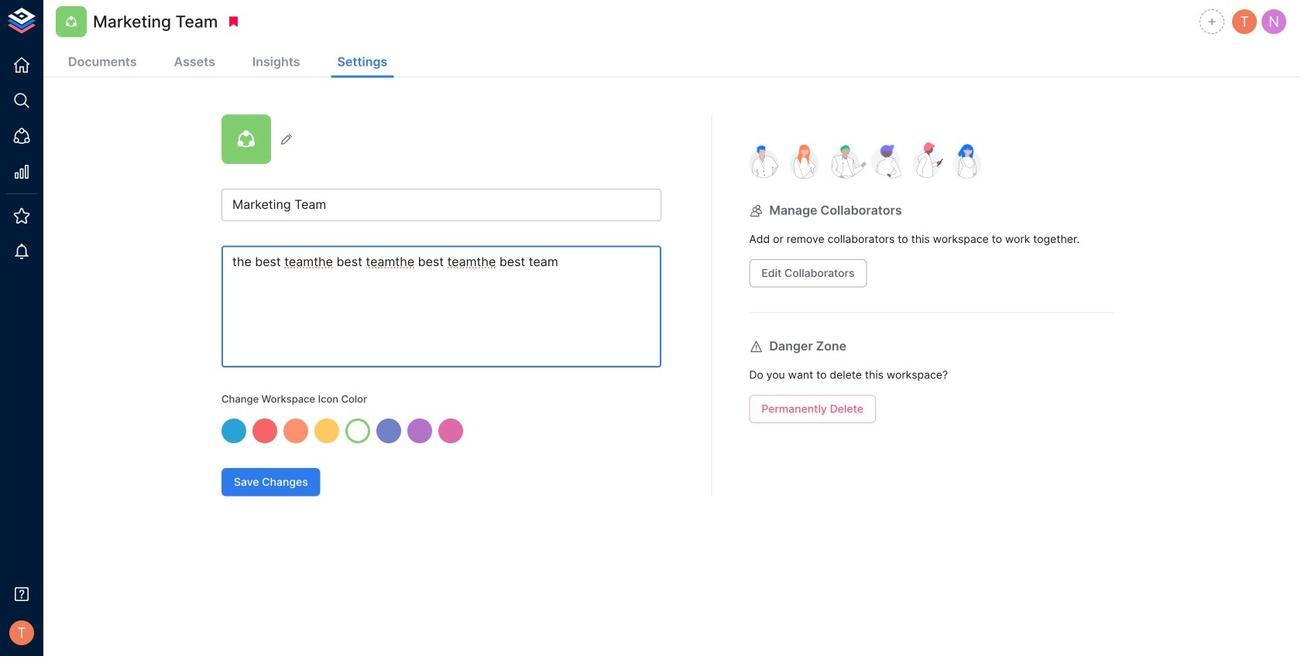 Task type: locate. For each thing, give the bounding box(es) containing it.
remove bookmark image
[[227, 15, 241, 29]]



Task type: vqa. For each thing, say whether or not it's contained in the screenshot.
Unpin icon to the bottom
no



Task type: describe. For each thing, give the bounding box(es) containing it.
Workspace notes are visible to all members and guests. text field
[[222, 246, 662, 368]]

Workspace Name text field
[[222, 189, 662, 222]]



